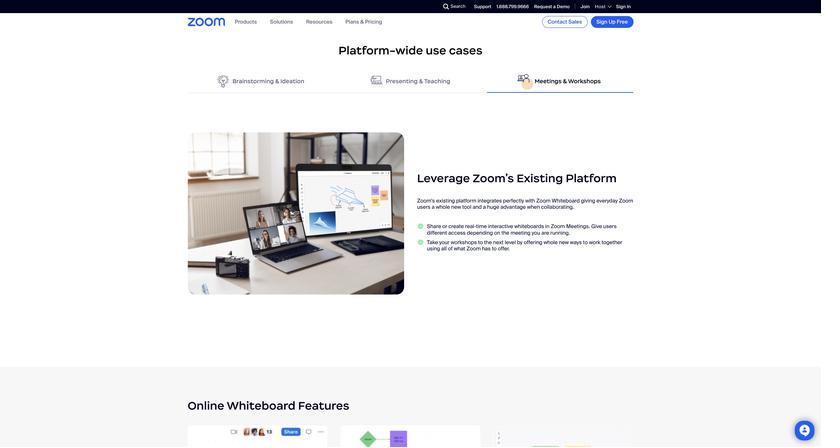 Task type: describe. For each thing, give the bounding box(es) containing it.
online whiteboard features
[[188, 399, 350, 413]]

workshops
[[568, 78, 601, 85]]

meetings.
[[566, 223, 590, 230]]

up
[[609, 18, 616, 25]]

zoom's existing platform integrates perfectly with zoom whiteboard giving everyday zoom users a whole new tool and a huge advantage when collaborating.
[[417, 197, 633, 211]]

request a demo
[[534, 4, 570, 9]]

& for teaching
[[419, 78, 423, 85]]

sign in link
[[616, 4, 631, 9]]

0 horizontal spatial to
[[478, 239, 483, 246]]

whole inside the zoom's existing platform integrates perfectly with zoom whiteboard giving everyday zoom users a whole new tool and a huge advantage when collaborating.
[[436, 204, 450, 211]]

products
[[235, 18, 257, 25]]

video player application
[[411, 0, 821, 26]]

in
[[627, 4, 631, 9]]

integrates
[[478, 197, 502, 204]]

existing
[[517, 171, 563, 186]]

presenting
[[386, 78, 418, 85]]

platform
[[566, 171, 617, 186]]

huge
[[487, 204, 499, 211]]

teaching
[[424, 78, 450, 85]]

platform-wide use cases
[[339, 43, 483, 58]]

depending
[[467, 229, 493, 236]]

the inside take your workshops to the next level by offering whole new ways to work together using all of what zoom has to offer.
[[484, 239, 492, 246]]

leverage zoom's existing platform
[[417, 171, 617, 186]]

features
[[298, 399, 350, 413]]

give
[[591, 223, 602, 230]]

home desk with laptop whiteboard and cammera image
[[188, 132, 404, 295]]

join
[[581, 4, 590, 9]]

offering
[[524, 239, 542, 246]]

take
[[427, 239, 438, 246]]

platform
[[456, 197, 476, 204]]

lightbulb image
[[217, 75, 229, 87]]

different
[[427, 229, 447, 236]]

create
[[449, 223, 464, 230]]

sign for sign up free
[[597, 18, 608, 25]]

brainstorming & ideation
[[233, 78, 304, 85]]

presenting & teaching button
[[337, 70, 484, 93]]

you
[[532, 229, 540, 236]]

everyday
[[597, 197, 618, 204]]

giving
[[581, 197, 595, 204]]

meeting
[[511, 229, 531, 236]]

share or create real-time interactive whiteboards in zoom meetings. give users different access depending on the meeting you are running.
[[427, 223, 617, 236]]

host button
[[595, 4, 611, 9]]

& for ideation
[[275, 78, 279, 85]]

resources button
[[306, 18, 332, 25]]

free
[[617, 18, 628, 25]]

access
[[448, 229, 466, 236]]

pricing
[[365, 18, 382, 25]]

brainstorming
[[233, 78, 274, 85]]

request a demo link
[[534, 4, 570, 9]]

what
[[454, 245, 465, 252]]

demo
[[557, 4, 570, 9]]

meetings & workshops button
[[487, 70, 634, 93]]

ideation
[[280, 78, 304, 85]]

sign up free link
[[591, 16, 634, 28]]

2 horizontal spatial a
[[553, 4, 556, 9]]

contact sales
[[548, 18, 582, 25]]

level
[[505, 239, 516, 246]]

sign in
[[616, 4, 631, 9]]

meetings
[[535, 78, 562, 85]]

person prsenting to a crowd image
[[371, 75, 383, 85]]

collaborating.
[[541, 204, 574, 211]]

has
[[482, 245, 491, 252]]

next
[[493, 239, 504, 246]]

brainstorming & ideation button
[[188, 70, 334, 93]]

together
[[602, 239, 622, 246]]

zoom inside share or create real-time interactive whiteboards in zoom meetings. give users different access depending on the meeting you are running.
[[551, 223, 565, 230]]

zoom's inside the zoom's existing platform integrates perfectly with zoom whiteboard giving everyday zoom users a whole new tool and a huge advantage when collaborating.
[[417, 197, 435, 204]]

interactive
[[488, 223, 513, 230]]

by
[[517, 239, 523, 246]]

share
[[427, 223, 441, 230]]

meetings & workshops
[[535, 78, 601, 85]]



Task type: locate. For each thing, give the bounding box(es) containing it.
&
[[360, 18, 364, 25], [275, 78, 279, 85], [419, 78, 423, 85], [563, 78, 567, 85]]

1 horizontal spatial a
[[483, 204, 486, 211]]

0 horizontal spatial users
[[417, 204, 431, 211]]

whole down are in the bottom right of the page
[[544, 239, 558, 246]]

plans & pricing link
[[346, 18, 382, 25]]

sign left up
[[597, 18, 608, 25]]

new left tool
[[451, 204, 461, 211]]

whole inside take your workshops to the next level by offering whole new ways to work together using all of what zoom has to offer.
[[544, 239, 558, 246]]

solutions button
[[270, 18, 293, 25]]

and
[[473, 204, 482, 211]]

plans
[[346, 18, 359, 25]]

zoom logo image
[[188, 18, 225, 26]]

None search field
[[419, 1, 445, 12]]

1 horizontal spatial to
[[492, 245, 497, 252]]

1 horizontal spatial sign
[[616, 4, 626, 9]]

take your workshops to the next level by offering whole new ways to work together using all of what zoom has to offer.
[[427, 239, 622, 252]]

zoom inside take your workshops to the next level by offering whole new ways to work together using all of what zoom has to offer.
[[467, 245, 481, 252]]

1 horizontal spatial zoom's
[[473, 171, 514, 186]]

a
[[553, 4, 556, 9], [432, 204, 435, 211], [483, 204, 486, 211]]

of
[[448, 245, 453, 252]]

a left existing at the right top of page
[[432, 204, 435, 211]]

time
[[476, 223, 487, 230]]

& left ideation
[[275, 78, 279, 85]]

the
[[502, 229, 509, 236], [484, 239, 492, 246]]

products button
[[235, 18, 257, 25]]

work
[[589, 239, 600, 246]]

& left teaching
[[419, 78, 423, 85]]

new down 'running.'
[[559, 239, 569, 246]]

tabs tab list
[[188, 70, 634, 93]]

the left next
[[484, 239, 492, 246]]

& for workshops
[[563, 78, 567, 85]]

request
[[534, 4, 552, 9]]

search image
[[443, 4, 449, 10]]

running.
[[551, 229, 570, 236]]

1 vertical spatial zoom's
[[417, 197, 435, 204]]

offer.
[[498, 245, 510, 252]]

whiteboard inside the zoom's existing platform integrates perfectly with zoom whiteboard giving everyday zoom users a whole new tool and a huge advantage when collaborating.
[[552, 197, 580, 204]]

use
[[426, 43, 446, 58]]

sales
[[569, 18, 582, 25]]

0 vertical spatial new
[[451, 204, 461, 211]]

a right and
[[483, 204, 486, 211]]

support link
[[474, 4, 491, 9]]

advantage
[[501, 204, 526, 211]]

on
[[494, 229, 500, 236]]

users inside share or create real-time interactive whiteboards in zoom meetings. give users different access depending on the meeting you are running.
[[603, 223, 617, 230]]

in
[[545, 223, 550, 230]]

0 horizontal spatial whole
[[436, 204, 450, 211]]

1 horizontal spatial the
[[502, 229, 509, 236]]

zoom's up integrates
[[473, 171, 514, 186]]

new inside the zoom's existing platform integrates perfectly with zoom whiteboard giving everyday zoom users a whole new tool and a huge advantage when collaborating.
[[451, 204, 461, 211]]

2 horizontal spatial to
[[583, 239, 588, 246]]

host
[[595, 4, 606, 9]]

1 horizontal spatial new
[[559, 239, 569, 246]]

new
[[451, 204, 461, 211], [559, 239, 569, 246]]

& for pricing
[[360, 18, 364, 25]]

1 vertical spatial whole
[[544, 239, 558, 246]]

1.888.799.9666
[[497, 4, 529, 9]]

to right has
[[492, 245, 497, 252]]

leverage
[[417, 171, 470, 186]]

users up share on the right
[[417, 204, 431, 211]]

contact sales link
[[542, 16, 588, 28]]

& right meetings
[[563, 78, 567, 85]]

1 horizontal spatial whiteboard
[[552, 197, 580, 204]]

join link
[[581, 4, 590, 9]]

& right plans at left
[[360, 18, 364, 25]]

sign left in
[[616, 4, 626, 9]]

1 vertical spatial sign
[[597, 18, 608, 25]]

users for zoom's existing platform integrates perfectly with zoom whiteboard giving everyday zoom users a whole new tool and a huge advantage when collaborating.
[[417, 204, 431, 211]]

0 vertical spatial whole
[[436, 204, 450, 211]]

1 vertical spatial the
[[484, 239, 492, 246]]

person infront of a computer image
[[518, 73, 530, 84]]

existing
[[436, 197, 455, 204]]

0 vertical spatial sign
[[616, 4, 626, 9]]

to down depending
[[478, 239, 483, 246]]

real-
[[465, 223, 476, 230]]

sign
[[616, 4, 626, 9], [597, 18, 608, 25]]

search image
[[443, 4, 449, 10]]

contact
[[548, 18, 567, 25]]

zoom right everyday
[[619, 197, 633, 204]]

your
[[439, 239, 450, 246]]

zoom right in
[[551, 223, 565, 230]]

online
[[188, 399, 224, 413]]

wide
[[396, 43, 423, 58]]

1 vertical spatial whiteboard
[[227, 399, 296, 413]]

zoom's left existing at the right top of page
[[417, 197, 435, 204]]

platform-
[[339, 43, 396, 58]]

1 vertical spatial new
[[559, 239, 569, 246]]

zoom left has
[[467, 245, 481, 252]]

resources
[[306, 18, 332, 25]]

whiteboard
[[552, 197, 580, 204], [227, 399, 296, 413]]

the right on
[[502, 229, 509, 236]]

ways
[[570, 239, 582, 246]]

0 horizontal spatial new
[[451, 204, 461, 211]]

tool
[[462, 204, 471, 211]]

cases
[[449, 43, 483, 58]]

new inside take your workshops to the next level by offering whole new ways to work together using all of what zoom has to offer.
[[559, 239, 569, 246]]

with
[[525, 197, 535, 204]]

solutions
[[270, 18, 293, 25]]

meetings & workshops tab panel
[[188, 119, 634, 314]]

0 horizontal spatial zoom's
[[417, 197, 435, 204]]

0 vertical spatial users
[[417, 204, 431, 211]]

or
[[442, 223, 447, 230]]

users
[[417, 204, 431, 211], [603, 223, 617, 230]]

using
[[427, 245, 440, 252]]

1 horizontal spatial whole
[[544, 239, 558, 246]]

search
[[451, 3, 466, 9]]

users for share or create real-time interactive whiteboards in zoom meetings. give users different access depending on the meeting you are running.
[[603, 223, 617, 230]]

zoom right the with at the top right of the page
[[536, 197, 551, 204]]

workshops
[[451, 239, 477, 246]]

whiteboards
[[514, 223, 544, 230]]

0 horizontal spatial whiteboard
[[227, 399, 296, 413]]

sign up free
[[597, 18, 628, 25]]

plans & pricing
[[346, 18, 382, 25]]

sign for sign in
[[616, 4, 626, 9]]

0 horizontal spatial a
[[432, 204, 435, 211]]

0 horizontal spatial the
[[484, 239, 492, 246]]

to left work
[[583, 239, 588, 246]]

0 vertical spatial zoom's
[[473, 171, 514, 186]]

the inside share or create real-time interactive whiteboards in zoom meetings. give users different access depending on the meeting you are running.
[[502, 229, 509, 236]]

a left demo
[[553, 4, 556, 9]]

presenting & teaching
[[386, 78, 450, 85]]

perfectly
[[503, 197, 524, 204]]

1 horizontal spatial users
[[603, 223, 617, 230]]

support
[[474, 4, 491, 9]]

0 horizontal spatial sign
[[597, 18, 608, 25]]

1 vertical spatial users
[[603, 223, 617, 230]]

users right give
[[603, 223, 617, 230]]

whole up or
[[436, 204, 450, 211]]

users inside the zoom's existing platform integrates perfectly with zoom whiteboard giving everyday zoom users a whole new tool and a huge advantage when collaborating.
[[417, 204, 431, 211]]

0 vertical spatial whiteboard
[[552, 197, 580, 204]]

zoom's
[[473, 171, 514, 186], [417, 197, 435, 204]]

0 vertical spatial the
[[502, 229, 509, 236]]

1.888.799.9666 link
[[497, 4, 529, 9]]

when
[[527, 204, 540, 211]]



Task type: vqa. For each thing, say whether or not it's contained in the screenshot.
the Presenting & Teaching
yes



